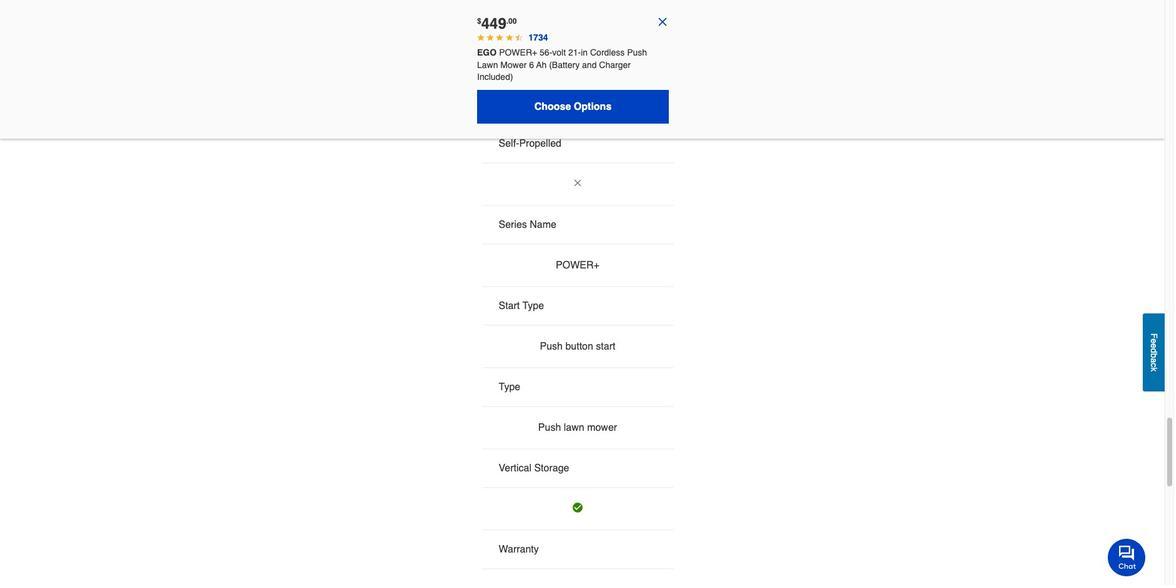 Task type: describe. For each thing, give the bounding box(es) containing it.
1 horizontal spatial no image
[[657, 16, 669, 28]]

yes image
[[573, 503, 583, 513]]

type inside "start type push button start"
[[523, 300, 544, 312]]

charger
[[599, 60, 631, 70]]

lawn
[[564, 422, 585, 433]]

power+ inside series name power+
[[556, 260, 600, 271]]

c
[[1150, 363, 1160, 367]]

volt
[[553, 47, 566, 57]]

mower
[[501, 60, 527, 70]]

4 4.5 out of 5 stars element from the left
[[506, 34, 513, 41]]

1734
[[529, 32, 548, 42]]

in
[[581, 47, 588, 57]]

d
[[1150, 348, 1160, 353]]

.
[[507, 17, 509, 26]]

power+ inside power+ 56-volt 21-in cordless push lawn mower 6 ah (battery and charger included)
[[499, 47, 537, 57]]

4.5 out of 5 stars image for 1st 4.5 out of 5 stars element from left
[[477, 34, 485, 41]]

self-propelled
[[499, 138, 562, 149]]

4.5 out of 5 stars image for 1st 4.5 out of 5 stars element from the right
[[515, 34, 523, 41]]

$ 449 . 00
[[477, 15, 517, 32]]

start type push button start
[[499, 300, 616, 352]]

start
[[499, 300, 520, 312]]

push inside power+ 56-volt 21-in cordless push lawn mower 6 ah (battery and charger included)
[[627, 47, 647, 57]]

propelled
[[519, 138, 562, 149]]

1 e from the top
[[1150, 339, 1160, 344]]

included)
[[477, 72, 513, 82]]

button
[[566, 341, 594, 352]]

$
[[477, 17, 482, 26]]

options
[[574, 101, 612, 112]]

ah
[[536, 60, 547, 70]]

6
[[529, 60, 534, 70]]

4.5 out of 5 stars image for 2nd 4.5 out of 5 stars element from the left
[[487, 34, 494, 41]]

power+ 56-volt 21-in cordless push lawn mower 6 ah (battery and charger included)
[[477, 47, 650, 82]]

choose options button
[[477, 90, 669, 124]]

start
[[596, 341, 616, 352]]

k
[[1150, 367, 1160, 372]]

4.5 out of 5 stars image for 4th 4.5 out of 5 stars element from the left
[[506, 34, 513, 41]]

choose
[[535, 101, 571, 112]]

vertical storage
[[499, 463, 570, 474]]

2 e from the top
[[1150, 343, 1160, 348]]

(battery
[[549, 60, 580, 70]]

storage
[[534, 463, 570, 474]]

series
[[499, 219, 527, 230]]

and
[[582, 60, 597, 70]]

3 4.5 out of 5 stars element from the left
[[496, 34, 504, 41]]

chat invite button image
[[1108, 539, 1147, 577]]

series name power+
[[499, 219, 600, 271]]



Task type: vqa. For each thing, say whether or not it's contained in the screenshot.
Choose Options
yes



Task type: locate. For each thing, give the bounding box(es) containing it.
lawn
[[477, 60, 498, 70]]

type
[[523, 300, 544, 312], [499, 382, 521, 393]]

a
[[1150, 358, 1160, 363]]

0 vertical spatial no image
[[657, 16, 669, 28]]

4.5 out of 5 stars image
[[477, 34, 485, 41], [487, 34, 494, 41], [506, 34, 513, 41]]

1 vertical spatial push
[[540, 341, 563, 352]]

push
[[627, 47, 647, 57], [540, 341, 563, 352], [539, 422, 561, 433]]

e up d
[[1150, 339, 1160, 344]]

3 4.5 out of 5 stars image from the left
[[506, 34, 513, 41]]

4.5 out of 5 stars image
[[496, 34, 504, 41], [515, 34, 523, 41]]

4.5 out of 5 stars element down $ 449 . 00
[[496, 34, 504, 41]]

warranty
[[499, 544, 539, 555]]

cordless
[[590, 47, 625, 57]]

4.5 out of 5 stars element down "449"
[[487, 34, 494, 41]]

f
[[1150, 333, 1160, 339]]

1 horizontal spatial 4.5 out of 5 stars image
[[487, 34, 494, 41]]

4.5 out of 5 stars element
[[477, 34, 485, 41], [487, 34, 494, 41], [496, 34, 504, 41], [506, 34, 513, 41], [515, 34, 523, 41]]

power+
[[499, 47, 537, 57], [556, 260, 600, 271]]

ego
[[477, 47, 497, 57]]

f e e d b a c k
[[1150, 333, 1160, 372]]

1 4.5 out of 5 stars image from the left
[[496, 34, 504, 41]]

1 horizontal spatial power+
[[556, 260, 600, 271]]

1 vertical spatial no image
[[573, 178, 583, 188]]

1 4.5 out of 5 stars image from the left
[[477, 34, 485, 41]]

push inside "start type push button start"
[[540, 341, 563, 352]]

name
[[530, 219, 557, 230]]

push lawn mower
[[539, 422, 617, 433]]

push left lawn
[[539, 422, 561, 433]]

4.5 out of 5 stars image down 00
[[515, 34, 523, 41]]

4.5 out of 5 stars element down .
[[506, 34, 513, 41]]

vertical
[[499, 463, 532, 474]]

56-
[[540, 47, 553, 57]]

1 horizontal spatial 4.5 out of 5 stars image
[[515, 34, 523, 41]]

2 vertical spatial push
[[539, 422, 561, 433]]

push left button
[[540, 341, 563, 352]]

449
[[482, 15, 507, 32]]

2 horizontal spatial 4.5 out of 5 stars image
[[506, 34, 513, 41]]

4.5 out of 5 stars element up ego
[[477, 34, 485, 41]]

0 horizontal spatial power+
[[499, 47, 537, 57]]

1 horizontal spatial type
[[523, 300, 544, 312]]

1 vertical spatial power+
[[556, 260, 600, 271]]

no image
[[657, 16, 669, 28], [573, 178, 583, 188]]

0 horizontal spatial 4.5 out of 5 stars image
[[477, 34, 485, 41]]

4.5 out of 5 stars image for third 4.5 out of 5 stars element from the left
[[496, 34, 504, 41]]

0 vertical spatial type
[[523, 300, 544, 312]]

4.5 out of 5 stars image down "449"
[[487, 34, 494, 41]]

e up 'b'
[[1150, 343, 1160, 348]]

0 horizontal spatial no image
[[573, 178, 583, 188]]

0 horizontal spatial type
[[499, 382, 521, 393]]

power+ down name in the left of the page
[[556, 260, 600, 271]]

b
[[1150, 353, 1160, 358]]

4.5 out of 5 stars image down .
[[506, 34, 513, 41]]

self-
[[499, 138, 519, 149]]

power+ up mower
[[499, 47, 537, 57]]

yes image
[[573, 97, 583, 107]]

2 4.5 out of 5 stars image from the left
[[487, 34, 494, 41]]

0 horizontal spatial 4.5 out of 5 stars image
[[496, 34, 504, 41]]

1 vertical spatial type
[[499, 382, 521, 393]]

4.5 out of 5 stars image up ego
[[477, 34, 485, 41]]

2 4.5 out of 5 stars element from the left
[[487, 34, 494, 41]]

2 4.5 out of 5 stars image from the left
[[515, 34, 523, 41]]

choose options
[[535, 101, 612, 112]]

4.5 out of 5 stars image down $ 449 . 00
[[496, 34, 504, 41]]

21-
[[569, 47, 581, 57]]

4.5 out of 5 stars element down 00
[[515, 34, 523, 41]]

push up "charger"
[[627, 47, 647, 57]]

1 4.5 out of 5 stars element from the left
[[477, 34, 485, 41]]

f e e d b a c k button
[[1143, 313, 1165, 392]]

mower
[[587, 422, 617, 433]]

e
[[1150, 339, 1160, 344], [1150, 343, 1160, 348]]

0 vertical spatial power+
[[499, 47, 537, 57]]

00
[[509, 17, 517, 26]]

0 vertical spatial push
[[627, 47, 647, 57]]

5 4.5 out of 5 stars element from the left
[[515, 34, 523, 41]]



